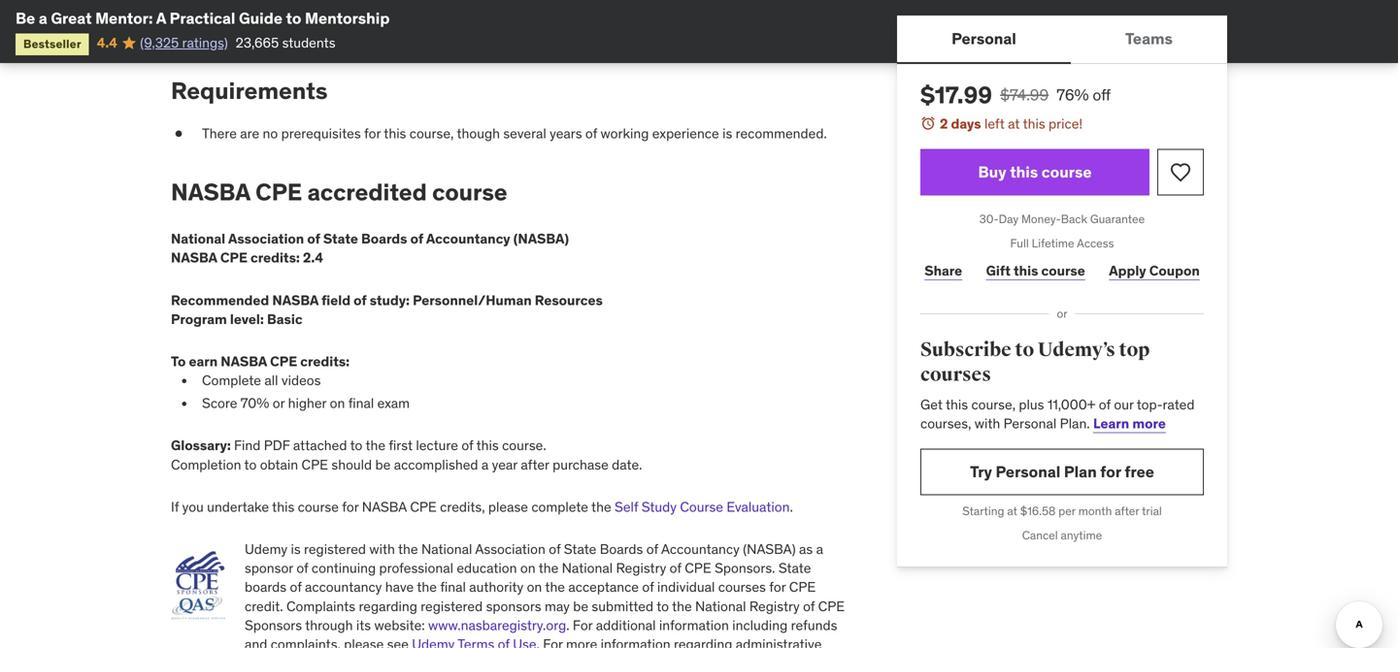 Task type: locate. For each thing, give the bounding box(es) containing it.
is
[[723, 125, 733, 143], [291, 541, 301, 559]]

national
[[171, 230, 225, 248], [422, 541, 472, 559], [562, 560, 613, 578], [696, 598, 747, 616]]

personal up $17.99
[[952, 29, 1017, 48]]

nasba up 'recommended'
[[171, 249, 217, 267]]

0 horizontal spatial final
[[348, 395, 374, 413]]

1 vertical spatial a
[[482, 456, 489, 474]]

0 vertical spatial courses
[[921, 363, 992, 387]]

please
[[489, 499, 528, 516], [344, 636, 384, 649]]

1 vertical spatial state
[[564, 541, 597, 559]]

1 vertical spatial .
[[567, 617, 570, 635]]

registered up continuing at left bottom
[[304, 541, 366, 559]]

boards inside udemy is registered with the national association of state boards of accountancy (nasba) as a sponsor of continuing professional education on the national registry of cpe sponsors. state boards of accountancy have the final authority on the acceptance of individual courses for cpe credit. complaints regarding registered sponsors may be submitted to the national registry of cpe sponsors through its website:
[[600, 541, 643, 559]]

national up 'recommended'
[[171, 230, 225, 248]]

cpe up 'recommended'
[[220, 249, 248, 267]]

1 vertical spatial final
[[440, 579, 466, 597]]

0 vertical spatial after
[[521, 456, 550, 474]]

2 vertical spatial state
[[779, 560, 812, 578]]

a left year
[[482, 456, 489, 474]]

1 vertical spatial boards
[[600, 541, 643, 559]]

1 horizontal spatial credits:
[[300, 353, 350, 371]]

this inside button
[[1010, 162, 1039, 182]]

xsmall image left there
[[171, 125, 187, 144]]

plan.
[[1060, 415, 1091, 433]]

0 vertical spatial be
[[375, 456, 391, 474]]

1 vertical spatial association
[[475, 541, 546, 559]]

gift
[[987, 262, 1011, 280]]

of left our
[[1099, 396, 1111, 414]]

0 vertical spatial xsmall image
[[195, 0, 211, 17]]

1 vertical spatial course,
[[972, 396, 1016, 414]]

tab list
[[898, 16, 1228, 64]]

2 vertical spatial a
[[817, 541, 824, 559]]

at inside starting at $16.58 per month after trial cancel anytime
[[1008, 504, 1018, 519]]

more
[[1133, 415, 1167, 433]]

of right lecture
[[462, 437, 474, 455]]

the inside glossary: find pdf attached to the first lecture of this course. completion to obtain cpe should be accomplished a year after purchase date.
[[366, 437, 386, 455]]

(nasba) up 'sponsors.'
[[743, 541, 796, 559]]

0 horizontal spatial be
[[375, 456, 391, 474]]

registered
[[304, 541, 366, 559], [421, 598, 483, 616]]

be inside glossary: find pdf attached to the first lecture of this course. completion to obtain cpe should be accomplished a year after purchase date.
[[375, 456, 391, 474]]

this up year
[[477, 437, 499, 455]]

this
[[1023, 115, 1046, 133], [384, 125, 406, 143], [1010, 162, 1039, 182], [1014, 262, 1039, 280], [946, 396, 969, 414], [477, 437, 499, 455], [272, 499, 295, 516]]

to down find
[[244, 456, 257, 474]]

this down $74.99
[[1023, 115, 1046, 133]]

0 horizontal spatial course,
[[410, 125, 454, 143]]

1 vertical spatial is
[[291, 541, 301, 559]]

left
[[985, 115, 1005, 133]]

1 horizontal spatial after
[[1115, 504, 1140, 519]]

for
[[364, 125, 381, 143], [1101, 462, 1122, 482], [342, 499, 359, 516], [770, 579, 786, 597]]

(nasba) up resources
[[514, 230, 569, 248]]

0 vertical spatial personal
[[952, 29, 1017, 48]]

0 vertical spatial accountancy
[[426, 230, 511, 248]]

course inside buy this course button
[[1042, 162, 1092, 182]]

share
[[925, 262, 963, 280]]

with
[[975, 415, 1001, 433], [370, 541, 395, 559]]

0 vertical spatial credits:
[[251, 249, 300, 267]]

on right higher
[[330, 395, 345, 413]]

experience
[[653, 125, 720, 143]]

per
[[1059, 504, 1076, 519]]

off
[[1093, 85, 1111, 105]]

videos
[[282, 372, 321, 390]]

cpe up all
[[270, 353, 297, 371]]

its
[[356, 617, 371, 635]]

please down its
[[344, 636, 384, 649]]

1 horizontal spatial final
[[440, 579, 466, 597]]

course inside gift this course 'link'
[[1042, 262, 1086, 280]]

including
[[733, 617, 788, 635]]

though
[[457, 125, 500, 143]]

be
[[375, 456, 391, 474], [573, 598, 589, 616]]

1 horizontal spatial state
[[564, 541, 597, 559]]

1 horizontal spatial a
[[482, 456, 489, 474]]

1 vertical spatial xsmall image
[[171, 125, 187, 144]]

1 vertical spatial credits:
[[300, 353, 350, 371]]

or right 70%
[[273, 395, 285, 413]]

national up acceptance
[[562, 560, 613, 578]]

course down though
[[432, 178, 508, 207]]

undertake
[[207, 499, 269, 516]]

. left the for
[[567, 617, 570, 635]]

be inside udemy is registered with the national association of state boards of accountancy (nasba) as a sponsor of continuing professional education on the national registry of cpe sponsors. state boards of accountancy have the final authority on the acceptance of individual courses for cpe credit. complaints regarding registered sponsors may be submitted to the national registry of cpe sponsors through its website:
[[573, 598, 589, 616]]

a right be
[[39, 8, 47, 28]]

this right gift
[[1014, 262, 1039, 280]]

learn more
[[1094, 415, 1167, 433]]

to inside udemy is registered with the national association of state boards of accountancy (nasba) as a sponsor of continuing professional education on the national registry of cpe sponsors. state boards of accountancy have the final authority on the acceptance of individual courses for cpe credit. complaints regarding registered sponsors may be submitted to the national registry of cpe sponsors through its website:
[[657, 598, 669, 616]]

rated
[[1163, 396, 1195, 414]]

boards inside "national association of state boards of accountancy (nasba) nasba cpe credits: 2.4"
[[361, 230, 408, 248]]

great
[[51, 8, 92, 28]]

1 horizontal spatial course,
[[972, 396, 1016, 414]]

recommended
[[171, 292, 269, 309]]

or up udemy's
[[1057, 307, 1068, 322]]

0 horizontal spatial accountancy
[[426, 230, 511, 248]]

of inside recommended nasba field of study: personnel/human resources program level: basic
[[354, 292, 367, 309]]

state down as
[[779, 560, 812, 578]]

0 horizontal spatial boards
[[361, 230, 408, 248]]

xsmall image
[[195, 0, 211, 17], [171, 125, 187, 144]]

course, left the plus
[[972, 396, 1016, 414]]

xsmall image up ratings)
[[195, 0, 211, 17]]

of right sponsor
[[297, 560, 308, 578]]

0 vertical spatial registered
[[304, 541, 366, 559]]

0 vertical spatial please
[[489, 499, 528, 516]]

1 horizontal spatial boards
[[600, 541, 643, 559]]

0 horizontal spatial or
[[273, 395, 285, 413]]

1 horizontal spatial xsmall image
[[195, 0, 211, 17]]

registry up acceptance
[[616, 560, 667, 578]]

lecture
[[416, 437, 458, 455]]

0 horizontal spatial .
[[567, 617, 570, 635]]

association up education
[[475, 541, 546, 559]]

registry up including
[[750, 598, 800, 616]]

0 vertical spatial a
[[39, 8, 47, 28]]

a right as
[[817, 541, 824, 559]]

be up the for
[[573, 598, 589, 616]]

0 horizontal spatial xsmall image
[[171, 125, 187, 144]]

after down course.
[[521, 456, 550, 474]]

personal down the plus
[[1004, 415, 1057, 433]]

0 horizontal spatial a
[[39, 8, 47, 28]]

0 vertical spatial final
[[348, 395, 374, 413]]

top
[[1120, 339, 1150, 362]]

1 vertical spatial courses
[[719, 579, 766, 597]]

final left exam
[[348, 395, 374, 413]]

of right field
[[354, 292, 367, 309]]

personal inside button
[[952, 29, 1017, 48]]

1 horizontal spatial be
[[573, 598, 589, 616]]

apply coupon
[[1110, 262, 1200, 280]]

this down "obtain" on the bottom left of the page
[[272, 499, 295, 516]]

with up professional
[[370, 541, 395, 559]]

recommended nasba field of study: personnel/human resources program level: basic
[[171, 292, 603, 328]]

cpe up refunds at the right bottom of page
[[819, 598, 845, 616]]

no
[[263, 125, 278, 143]]

credits: up "videos"
[[300, 353, 350, 371]]

1 horizontal spatial accountancy
[[661, 541, 740, 559]]

personal
[[952, 29, 1017, 48], [1004, 415, 1057, 433], [996, 462, 1061, 482]]

buy this course
[[979, 162, 1092, 182]]

is right udemy
[[291, 541, 301, 559]]

0 vertical spatial state
[[323, 230, 358, 248]]

cpe down no on the top of page
[[256, 178, 302, 207]]

association
[[228, 230, 304, 248], [475, 541, 546, 559]]

to
[[171, 353, 186, 371]]

credits,
[[440, 499, 485, 516]]

and
[[245, 636, 267, 649]]

year
[[492, 456, 518, 474]]

there
[[202, 125, 237, 143]]

1 vertical spatial or
[[273, 395, 285, 413]]

1 horizontal spatial .
[[790, 499, 793, 516]]

sponsors.
[[715, 560, 776, 578]]

1 vertical spatial please
[[344, 636, 384, 649]]

plan
[[1065, 462, 1097, 482]]

cpe inside to earn nasba cpe credits: complete all videos score 70% or higher on final exam
[[270, 353, 297, 371]]

after inside glossary: find pdf attached to the first lecture of this course. completion to obtain cpe should be accomplished a year after purchase date.
[[521, 456, 550, 474]]

credits: left 2.4 at top left
[[251, 249, 300, 267]]

study:
[[370, 292, 410, 309]]

state up acceptance
[[564, 541, 597, 559]]

information
[[660, 617, 729, 635]]

free
[[1125, 462, 1155, 482]]

1 horizontal spatial or
[[1057, 307, 1068, 322]]

anytime
[[1061, 528, 1103, 543]]

self
[[615, 499, 639, 516]]

complete
[[532, 499, 589, 516]]

get
[[921, 396, 943, 414]]

cpe inside glossary: find pdf attached to the first lecture of this course. completion to obtain cpe should be accomplished a year after purchase date.
[[302, 456, 328, 474]]

1 vertical spatial with
[[370, 541, 395, 559]]

1 horizontal spatial is
[[723, 125, 733, 143]]

boards down accredited
[[361, 230, 408, 248]]

courses down 'sponsors.'
[[719, 579, 766, 597]]

for
[[573, 617, 593, 635]]

cpe left the credits,
[[410, 499, 437, 516]]

0 horizontal spatial registry
[[616, 560, 667, 578]]

final inside udemy is registered with the national association of state boards of accountancy (nasba) as a sponsor of continuing professional education on the national registry of cpe sponsors. state boards of accountancy have the final authority on the acceptance of individual courses for cpe credit. complaints regarding registered sponsors may be submitted to the national registry of cpe sponsors through its website:
[[440, 579, 466, 597]]

lifetime
[[1032, 236, 1075, 251]]

accountancy
[[426, 230, 511, 248], [661, 541, 740, 559]]

final down education
[[440, 579, 466, 597]]

23,665
[[236, 34, 279, 51]]

courses
[[921, 363, 992, 387], [719, 579, 766, 597]]

1 horizontal spatial courses
[[921, 363, 992, 387]]

with right courses,
[[975, 415, 1001, 433]]

to left udemy's
[[1016, 339, 1035, 362]]

refunds
[[791, 617, 838, 635]]

cpe down as
[[790, 579, 816, 597]]

of right boards
[[290, 579, 302, 597]]

course down should at bottom
[[298, 499, 339, 516]]

course down lifetime
[[1042, 262, 1086, 280]]

1 horizontal spatial (nasba)
[[743, 541, 796, 559]]

attached
[[293, 437, 347, 455]]

0 vertical spatial with
[[975, 415, 1001, 433]]

for down 'sponsors.'
[[770, 579, 786, 597]]

on up authority
[[521, 560, 536, 578]]

education
[[457, 560, 517, 578]]

30-
[[980, 212, 999, 227]]

website:
[[374, 617, 425, 635]]

this right buy at the top right
[[1010, 162, 1039, 182]]

1 vertical spatial registry
[[750, 598, 800, 616]]

0 horizontal spatial (nasba)
[[514, 230, 569, 248]]

please down year
[[489, 499, 528, 516]]

earn
[[189, 353, 218, 371]]

association up 2.4 at top left
[[228, 230, 304, 248]]

personal up $16.58
[[996, 462, 1061, 482]]

personnel/human
[[413, 292, 532, 309]]

glossary:
[[171, 437, 231, 455]]

course, inside get this course, plus 11,000+ of our top-rated courses, with personal plan.
[[972, 396, 1016, 414]]

requirements
[[171, 76, 328, 105]]

may
[[545, 598, 570, 616]]

cpe down attached
[[302, 456, 328, 474]]

1 vertical spatial personal
[[1004, 415, 1057, 433]]

courses down subscribe in the right of the page
[[921, 363, 992, 387]]

state up 2.4 at top left
[[323, 230, 358, 248]]

1 horizontal spatial registered
[[421, 598, 483, 616]]

1 vertical spatial (nasba)
[[743, 541, 796, 559]]

0 vertical spatial on
[[330, 395, 345, 413]]

(nasba) inside udemy is registered with the national association of state boards of accountancy (nasba) as a sponsor of continuing professional education on the national registry of cpe sponsors. state boards of accountancy have the final authority on the acceptance of individual courses for cpe credit. complaints regarding registered sponsors may be submitted to the national registry of cpe sponsors through its website:
[[743, 541, 796, 559]]

0 horizontal spatial state
[[323, 230, 358, 248]]

1 horizontal spatial association
[[475, 541, 546, 559]]

1 vertical spatial on
[[521, 560, 536, 578]]

boards up acceptance
[[600, 541, 643, 559]]

this up courses,
[[946, 396, 969, 414]]

1 vertical spatial at
[[1008, 504, 1018, 519]]

1 vertical spatial after
[[1115, 504, 1140, 519]]

to inside the subscribe to udemy's top courses
[[1016, 339, 1035, 362]]

registered down authority
[[421, 598, 483, 616]]

at right left
[[1008, 115, 1020, 133]]

national up professional
[[422, 541, 472, 559]]

nasba up complete
[[221, 353, 267, 371]]

with inside get this course, plus 11,000+ of our top-rated courses, with personal plan.
[[975, 415, 1001, 433]]

courses inside udemy is registered with the national association of state boards of accountancy (nasba) as a sponsor of continuing professional education on the national registry of cpe sponsors. state boards of accountancy have the final authority on the acceptance of individual courses for cpe credit. complaints regarding registered sponsors may be submitted to the national registry of cpe sponsors through its website:
[[719, 579, 766, 597]]

date.
[[612, 456, 643, 474]]

0 horizontal spatial is
[[291, 541, 301, 559]]

1 vertical spatial accountancy
[[661, 541, 740, 559]]

if
[[171, 499, 179, 516]]

2 horizontal spatial a
[[817, 541, 824, 559]]

accountancy up personnel/human
[[426, 230, 511, 248]]

0 vertical spatial boards
[[361, 230, 408, 248]]

accountancy inside udemy is registered with the national association of state boards of accountancy (nasba) as a sponsor of continuing professional education on the national registry of cpe sponsors. state boards of accountancy have the final authority on the acceptance of individual courses for cpe credit. complaints regarding registered sponsors may be submitted to the national registry of cpe sponsors through its website:
[[661, 541, 740, 559]]

complaints,
[[271, 636, 341, 649]]

try personal plan for free
[[971, 462, 1155, 482]]

0 vertical spatial association
[[228, 230, 304, 248]]

be down first
[[375, 456, 391, 474]]

guarantee
[[1091, 212, 1146, 227]]

. right 'course'
[[790, 499, 793, 516]]

1 horizontal spatial with
[[975, 415, 1001, 433]]

0 horizontal spatial association
[[228, 230, 304, 248]]

coupon
[[1150, 262, 1200, 280]]

1 vertical spatial be
[[573, 598, 589, 616]]

after left the trial
[[1115, 504, 1140, 519]]

additional
[[596, 617, 656, 635]]

course, left though
[[410, 125, 454, 143]]

0 horizontal spatial courses
[[719, 579, 766, 597]]

of down the study
[[647, 541, 659, 559]]

0 horizontal spatial credits:
[[251, 249, 300, 267]]

complete
[[202, 372, 261, 390]]

at left $16.58
[[1008, 504, 1018, 519]]

0 horizontal spatial with
[[370, 541, 395, 559]]

of up refunds at the right bottom of page
[[803, 598, 815, 616]]

0 vertical spatial or
[[1057, 307, 1068, 322]]

0 vertical spatial (nasba)
[[514, 230, 569, 248]]

cpe
[[256, 178, 302, 207], [220, 249, 248, 267], [270, 353, 297, 371], [302, 456, 328, 474], [410, 499, 437, 516], [685, 560, 712, 578], [790, 579, 816, 597], [819, 598, 845, 616]]

completion
[[171, 456, 241, 474]]

to down individual
[[657, 598, 669, 616]]

course up back on the top of page
[[1042, 162, 1092, 182]]

of right years
[[586, 125, 598, 143]]

0 horizontal spatial after
[[521, 456, 550, 474]]

apply coupon button
[[1106, 252, 1205, 291]]

0 horizontal spatial please
[[344, 636, 384, 649]]

of up individual
[[670, 560, 682, 578]]

is right experience
[[723, 125, 733, 143]]

on up the sponsors in the left of the page
[[527, 579, 542, 597]]

credits: inside "national association of state boards of accountancy (nasba) nasba cpe credits: 2.4"
[[251, 249, 300, 267]]

23,665 students
[[236, 34, 336, 51]]

back
[[1062, 212, 1088, 227]]

accountancy up individual
[[661, 541, 740, 559]]

price!
[[1049, 115, 1083, 133]]

nasba up 'basic'
[[272, 292, 319, 309]]

0 vertical spatial registry
[[616, 560, 667, 578]]

1 vertical spatial registered
[[421, 598, 483, 616]]

find
[[234, 437, 261, 455]]



Task type: vqa. For each thing, say whether or not it's contained in the screenshot.
share
yes



Task type: describe. For each thing, give the bounding box(es) containing it.
(9,325
[[140, 34, 179, 51]]

have
[[385, 579, 414, 597]]

of up submitted
[[642, 579, 654, 597]]

guide
[[239, 8, 283, 28]]

credits: inside to earn nasba cpe credits: complete all videos score 70% or higher on final exam
[[300, 353, 350, 371]]

obtain
[[260, 456, 298, 474]]

this up accredited
[[384, 125, 406, 143]]

(nasba) inside "national association of state boards of accountancy (nasba) nasba cpe credits: 2.4"
[[514, 230, 569, 248]]

udemy's
[[1038, 339, 1116, 362]]

is inside udemy is registered with the national association of state boards of accountancy (nasba) as a sponsor of continuing professional education on the national registry of cpe sponsors. state boards of accountancy have the final authority on the acceptance of individual courses for cpe credit. complaints regarding registered sponsors may be submitted to the national registry of cpe sponsors through its website:
[[291, 541, 301, 559]]

a inside udemy is registered with the national association of state boards of accountancy (nasba) as a sponsor of continuing professional education on the national registry of cpe sponsors. state boards of accountancy have the final authority on the acceptance of individual courses for cpe credit. complaints regarding registered sponsors may be submitted to the national registry of cpe sponsors through its website:
[[817, 541, 824, 559]]

teams
[[1126, 29, 1173, 48]]

this inside 'link'
[[1014, 262, 1039, 280]]

. inside . for additional information including refunds and complaints, please see
[[567, 617, 570, 635]]

nasba cpe accredited course
[[171, 178, 508, 207]]

to up should at bottom
[[350, 437, 363, 455]]

day
[[999, 212, 1019, 227]]

for down should at bottom
[[342, 499, 359, 516]]

this inside glossary: find pdf attached to the first lecture of this course. completion to obtain cpe should be accomplished a year after purchase date.
[[477, 437, 499, 455]]

students
[[282, 34, 336, 51]]

after inside starting at $16.58 per month after trial cancel anytime
[[1115, 504, 1140, 519]]

of up 2.4 at top left
[[307, 230, 320, 248]]

learn
[[1094, 415, 1130, 433]]

association inside "national association of state boards of accountancy (nasba) nasba cpe credits: 2.4"
[[228, 230, 304, 248]]

month
[[1079, 504, 1113, 519]]

pdf
[[264, 437, 290, 455]]

buy
[[979, 162, 1007, 182]]

top-
[[1137, 396, 1163, 414]]

national up the information
[[696, 598, 747, 616]]

70%
[[241, 395, 269, 413]]

sponsors
[[486, 598, 542, 616]]

cpe sponsor image
[[171, 541, 229, 627]]

accountancy
[[305, 579, 382, 597]]

accountancy inside "national association of state boards of accountancy (nasba) nasba cpe credits: 2.4"
[[426, 230, 511, 248]]

a inside glossary: find pdf attached to the first lecture of this course. completion to obtain cpe should be accomplished a year after purchase date.
[[482, 456, 489, 474]]

higher
[[288, 395, 327, 413]]

sponsor
[[245, 560, 293, 578]]

11,000+
[[1048, 396, 1096, 414]]

2 horizontal spatial state
[[779, 560, 812, 578]]

accomplished
[[394, 456, 478, 474]]

regarding
[[359, 598, 418, 616]]

field
[[322, 292, 351, 309]]

0 vertical spatial is
[[723, 125, 733, 143]]

2 vertical spatial on
[[527, 579, 542, 597]]

see
[[387, 636, 409, 649]]

for right prerequisites
[[364, 125, 381, 143]]

our
[[1115, 396, 1134, 414]]

tab list containing personal
[[898, 16, 1228, 64]]

gift this course
[[987, 262, 1086, 280]]

on inside to earn nasba cpe credits: complete all videos score 70% or higher on final exam
[[330, 395, 345, 413]]

if you undertake this course for nasba cpe credits, please complete the self study course evaluation .
[[171, 499, 793, 516]]

mentor:
[[95, 8, 153, 28]]

gift this course link
[[983, 252, 1090, 291]]

final inside to earn nasba cpe credits: complete all videos score 70% or higher on final exam
[[348, 395, 374, 413]]

4.4
[[97, 34, 117, 51]]

0 horizontal spatial registered
[[304, 541, 366, 559]]

nasba down should at bottom
[[362, 499, 407, 516]]

purchase
[[553, 456, 609, 474]]

individual
[[658, 579, 715, 597]]

you
[[182, 499, 204, 516]]

personal inside get this course, plus 11,000+ of our top-rated courses, with personal plan.
[[1004, 415, 1057, 433]]

of down accredited
[[411, 230, 424, 248]]

evaluation
[[727, 499, 790, 516]]

. for additional information including refunds and complaints, please see
[[245, 617, 838, 649]]

several
[[504, 125, 547, 143]]

1 horizontal spatial please
[[489, 499, 528, 516]]

2 vertical spatial personal
[[996, 462, 1061, 482]]

exam
[[377, 395, 410, 413]]

of inside get this course, plus 11,000+ of our top-rated courses, with personal plan.
[[1099, 396, 1111, 414]]

prerequisites
[[281, 125, 361, 143]]

2.4
[[303, 249, 323, 267]]

for left free
[[1101, 462, 1122, 482]]

course.
[[502, 437, 547, 455]]

submitted
[[592, 598, 654, 616]]

trial
[[1142, 504, 1163, 519]]

nasba down there
[[171, 178, 250, 207]]

of inside glossary: find pdf attached to the first lecture of this course. completion to obtain cpe should be accomplished a year after purchase date.
[[462, 437, 474, 455]]

a
[[156, 8, 166, 28]]

$74.99
[[1001, 85, 1049, 105]]

program
[[171, 311, 227, 328]]

0 vertical spatial at
[[1008, 115, 1020, 133]]

cpe inside "national association of state boards of accountancy (nasba) nasba cpe credits: 2.4"
[[220, 249, 248, 267]]

or inside to earn nasba cpe credits: complete all videos score 70% or higher on final exam
[[273, 395, 285, 413]]

cancel
[[1023, 528, 1059, 543]]

courses inside the subscribe to udemy's top courses
[[921, 363, 992, 387]]

apply
[[1110, 262, 1147, 280]]

courses,
[[921, 415, 972, 433]]

basic
[[267, 311, 303, 328]]

wishlist image
[[1170, 161, 1193, 184]]

of down complete
[[549, 541, 561, 559]]

full
[[1011, 236, 1029, 251]]

76%
[[1057, 85, 1089, 105]]

$16.58
[[1021, 504, 1056, 519]]

boards
[[245, 579, 287, 597]]

there are no prerequisites for this course, though several years of working experience is recommended.
[[202, 125, 827, 143]]

national inside "national association of state boards of accountancy (nasba) nasba cpe credits: 2.4"
[[171, 230, 225, 248]]

recommended.
[[736, 125, 827, 143]]

personal button
[[898, 16, 1071, 62]]

with inside udemy is registered with the national association of state boards of accountancy (nasba) as a sponsor of continuing professional education on the national registry of cpe sponsors. state boards of accountancy have the final authority on the acceptance of individual courses for cpe credit. complaints regarding registered sponsors may be submitted to the national registry of cpe sponsors through its website:
[[370, 541, 395, 559]]

practical
[[170, 8, 236, 28]]

working
[[601, 125, 649, 143]]

authority
[[469, 579, 524, 597]]

credit.
[[245, 598, 283, 616]]

2 days left at this price!
[[940, 115, 1083, 133]]

nasba inside to earn nasba cpe credits: complete all videos score 70% or higher on final exam
[[221, 353, 267, 371]]

professional
[[379, 560, 454, 578]]

this inside get this course, plus 11,000+ of our top-rated courses, with personal plan.
[[946, 396, 969, 414]]

state inside "national association of state boards of accountancy (nasba) nasba cpe credits: 2.4"
[[323, 230, 358, 248]]

acceptance
[[569, 579, 639, 597]]

www.nasbaregistry.org link
[[428, 617, 567, 635]]

nasba inside recommended nasba field of study: personnel/human resources program level: basic
[[272, 292, 319, 309]]

buy this course button
[[921, 149, 1150, 196]]

self study course evaluation link
[[615, 499, 790, 516]]

be a great mentor: a practical guide to mentorship
[[16, 8, 390, 28]]

access
[[1077, 236, 1115, 251]]

complaints
[[287, 598, 356, 616]]

association inside udemy is registered with the national association of state boards of accountancy (nasba) as a sponsor of continuing professional education on the national registry of cpe sponsors. state boards of accountancy have the final authority on the acceptance of individual courses for cpe credit. complaints regarding registered sponsors may be submitted to the national registry of cpe sponsors through its website:
[[475, 541, 546, 559]]

to up 23,665 students
[[286, 8, 302, 28]]

subscribe to udemy's top courses
[[921, 339, 1150, 387]]

$17.99 $74.99 76% off
[[921, 81, 1111, 110]]

0 vertical spatial course,
[[410, 125, 454, 143]]

for inside udemy is registered with the national association of state boards of accountancy (nasba) as a sponsor of continuing professional education on the national registry of cpe sponsors. state boards of accountancy have the final authority on the acceptance of individual courses for cpe credit. complaints regarding registered sponsors may be submitted to the national registry of cpe sponsors through its website:
[[770, 579, 786, 597]]

plus
[[1019, 396, 1045, 414]]

alarm image
[[921, 116, 936, 131]]

www.nasbaregistry.org
[[428, 617, 567, 635]]

0 vertical spatial .
[[790, 499, 793, 516]]

starting at $16.58 per month after trial cancel anytime
[[963, 504, 1163, 543]]

bestseller
[[23, 36, 81, 51]]

1 horizontal spatial registry
[[750, 598, 800, 616]]

please inside . for additional information including refunds and complaints, please see
[[344, 636, 384, 649]]

are
[[240, 125, 260, 143]]

cpe up individual
[[685, 560, 712, 578]]

nasba inside "national association of state boards of accountancy (nasba) nasba cpe credits: 2.4"
[[171, 249, 217, 267]]

sponsors
[[245, 617, 302, 635]]



